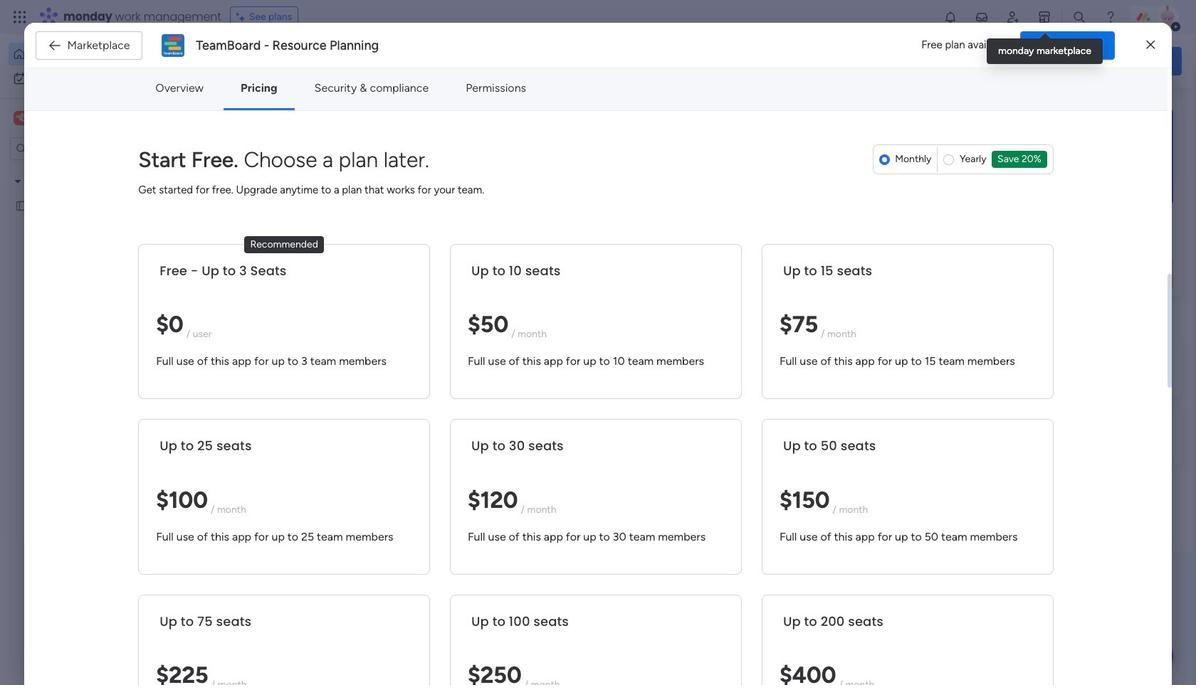 Task type: describe. For each thing, give the bounding box(es) containing it.
v2 bolt switch image
[[1091, 53, 1100, 69]]

1 vertical spatial option
[[9, 67, 173, 90]]

open update feed (inbox) image
[[220, 339, 237, 356]]

v2 user feedback image
[[980, 53, 991, 69]]

0 vertical spatial option
[[9, 43, 173, 66]]

help image
[[1104, 10, 1118, 24]]

getting started element
[[969, 340, 1182, 397]]

caret down image
[[15, 176, 21, 186]]

invite members image
[[1006, 10, 1021, 24]]



Task type: vqa. For each thing, say whether or not it's contained in the screenshot.
Help image
yes



Task type: locate. For each thing, give the bounding box(es) containing it.
application logo image
[[162, 34, 185, 57]]

2 vertical spatial option
[[0, 168, 182, 171]]

search everything image
[[1073, 10, 1087, 24]]

1 horizontal spatial public board image
[[238, 260, 254, 276]]

Search in workspace field
[[30, 141, 119, 157]]

public board image inside quick search results list box
[[238, 260, 254, 276]]

close my workspaces image
[[220, 387, 237, 404]]

add to favorites image
[[425, 260, 439, 275]]

public board image
[[15, 199, 28, 212], [238, 260, 254, 276]]

quick search results list box
[[220, 133, 935, 322]]

0 vertical spatial public board image
[[15, 199, 28, 212]]

0 horizontal spatial public board image
[[15, 199, 28, 212]]

see plans image
[[236, 9, 249, 25]]

update feed image
[[975, 10, 989, 24]]

public board image
[[473, 260, 489, 276]]

1 vertical spatial public board image
[[238, 260, 254, 276]]

option
[[9, 43, 173, 66], [9, 67, 173, 90], [0, 168, 182, 171]]

ruby anderson image
[[1157, 6, 1180, 28]]

notifications image
[[944, 10, 958, 24]]

list box
[[0, 166, 182, 410]]

workspace image
[[14, 110, 28, 126], [16, 110, 26, 126], [244, 430, 278, 464]]

templates image image
[[982, 108, 1170, 206]]

monday marketplace image
[[1038, 10, 1052, 24]]

dapulse x slim image
[[1147, 37, 1156, 54]]

select product image
[[13, 10, 27, 24]]

0 element
[[364, 339, 382, 356]]

workspace selection element
[[14, 110, 51, 127]]



